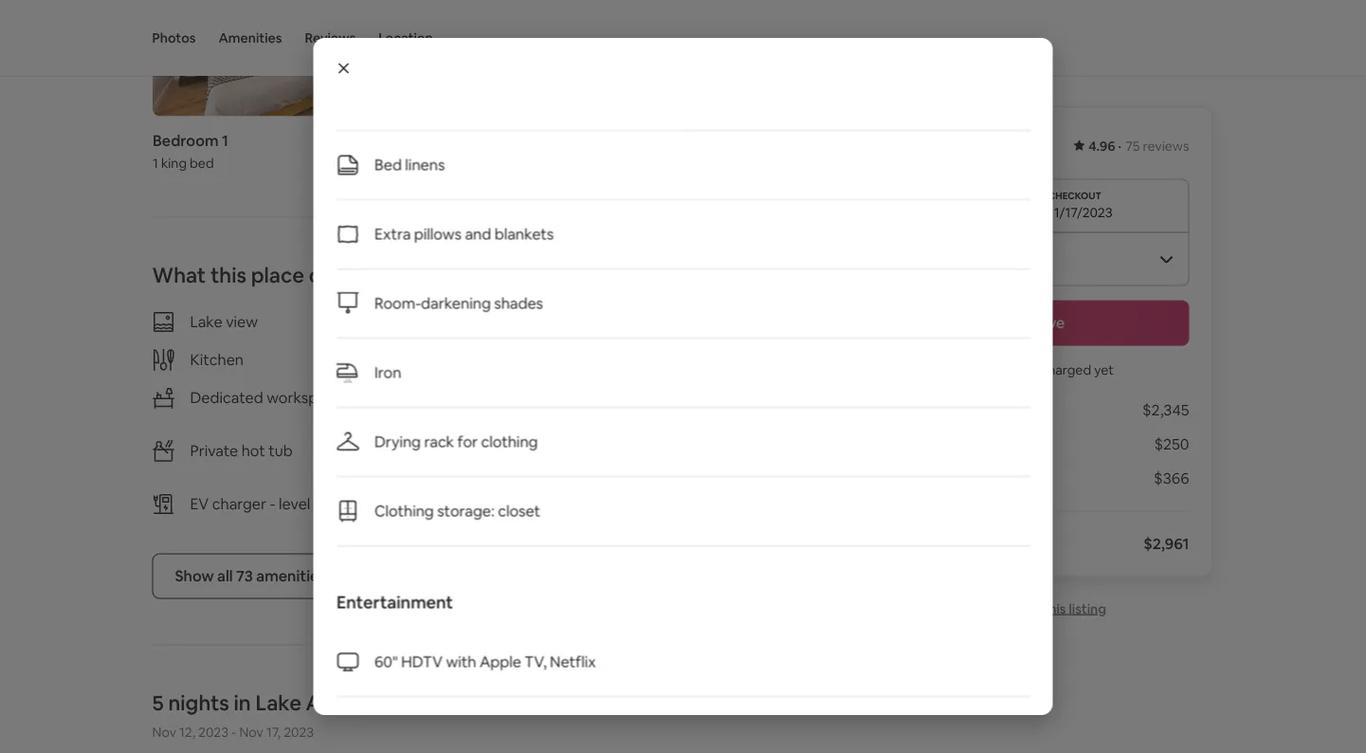 Task type: describe. For each thing, give the bounding box(es) containing it.
–
[[574, 405, 582, 424]]

photos
[[152, 29, 196, 46]]

rack
[[424, 432, 454, 451]]

reviews button
[[305, 0, 356, 76]]

4
[[585, 405, 594, 424]]

extra pillows and blankets
[[374, 224, 554, 244]]

fee
[[988, 469, 1011, 488]]

11/17/2023
[[1049, 203, 1113, 221]]

premises
[[508, 405, 571, 424]]

charger
[[212, 494, 267, 513]]

$2,345
[[1143, 400, 1190, 420]]

$250
[[1155, 434, 1190, 454]]

0 horizontal spatial lake
[[190, 312, 223, 331]]

view for lake view
[[226, 312, 258, 331]]

4.96 · 75 reviews
[[1089, 138, 1190, 155]]

arrowhead
[[306, 689, 416, 716]]

75
[[1126, 138, 1140, 155]]

airbnb service fee button
[[884, 469, 1011, 488]]

in
[[234, 689, 251, 716]]

bed
[[189, 154, 214, 171]]

5 nights in lake arrowhead nov 12, 2023 - nov 17, 2023
[[152, 689, 416, 740]]

location
[[379, 29, 433, 46]]

bed
[[374, 155, 402, 175]]

73
[[236, 566, 253, 585]]

apple inside the what this place offers dialog
[[479, 652, 521, 671]]

1 horizontal spatial 5
[[934, 400, 942, 420]]

$2,961
[[1144, 534, 1190, 553]]

offers
[[309, 262, 367, 289]]

pillows
[[414, 224, 461, 244]]

security
[[508, 494, 565, 513]]

bedroom 1 1 king bed
[[152, 131, 228, 171]]

kitchen
[[190, 350, 244, 369]]

you
[[959, 361, 982, 378]]

report this listing button
[[967, 600, 1107, 617]]

amenities
[[256, 566, 326, 585]]

0 horizontal spatial 1
[[152, 154, 158, 171]]

ev
[[190, 494, 209, 513]]

1 nov from the left
[[152, 723, 176, 740]]

and
[[465, 224, 491, 244]]

airbnb
[[884, 469, 931, 488]]

tv, inside the what this place offers dialog
[[524, 652, 546, 671]]

reviews
[[1143, 138, 1190, 155]]

show
[[175, 566, 214, 585]]

view for mountain view
[[576, 312, 608, 331]]

amenities button
[[219, 0, 282, 76]]

$469 for $469
[[884, 130, 933, 157]]

ev charger - level 2, tesla only
[[190, 494, 395, 513]]

shades
[[494, 294, 543, 313]]

hot
[[242, 441, 265, 460]]

$469 for $469 x 5 nights
[[884, 400, 920, 420]]

0 vertical spatial 60" hdtv with apple tv, netflix
[[508, 439, 680, 477]]

entertainment
[[336, 591, 453, 613]]

driveway
[[542, 386, 604, 405]]

taxes
[[974, 534, 1013, 553]]

2,
[[314, 494, 326, 513]]

tub
[[269, 441, 293, 460]]

2 nov from the left
[[239, 723, 264, 740]]

2 2023 from the left
[[284, 723, 314, 740]]

spaces
[[597, 405, 646, 424]]

bedroom for bedroom 2
[[470, 131, 536, 150]]

60" hdtv with apple tv, netflix inside the what this place offers dialog
[[374, 652, 596, 671]]

2
[[539, 131, 548, 150]]

this for report
[[1043, 600, 1066, 617]]

bedroom 2 button
[[470, 0, 772, 171]]

security cameras on property
[[508, 494, 714, 513]]

free driveway parking on premises – 4 spaces
[[508, 386, 682, 424]]

reserve button
[[884, 300, 1190, 346]]

5 inside 5 nights in lake arrowhead nov 12, 2023 - nov 17, 2023
[[152, 689, 164, 716]]

show all 73 amenities button
[[152, 553, 349, 599]]

iron
[[374, 363, 401, 382]]

mountain view
[[508, 312, 608, 331]]

location button
[[379, 0, 433, 76]]

reviews
[[305, 29, 356, 46]]

clothing
[[481, 432, 538, 451]]

clothing storage: closet
[[374, 501, 540, 521]]

lake view
[[190, 312, 258, 331]]

0 vertical spatial with
[[579, 439, 609, 458]]

clothing
[[374, 501, 434, 521]]



Task type: vqa. For each thing, say whether or not it's contained in the screenshot.
'reserve' button
yes



Task type: locate. For each thing, give the bounding box(es) containing it.
0 horizontal spatial with
[[446, 652, 476, 671]]

this for what
[[210, 262, 247, 289]]

bedroom left 2
[[470, 131, 536, 150]]

hdtv down entertainment
[[401, 652, 442, 671]]

2 view from the left
[[576, 312, 608, 331]]

bedroom 2
[[470, 131, 548, 150]]

tv,
[[658, 439, 680, 458], [524, 652, 546, 671]]

bedroom up 'king'
[[152, 131, 218, 150]]

service
[[935, 469, 984, 488]]

reserve
[[1008, 313, 1065, 332]]

airbnb service fee
[[884, 469, 1011, 488]]

dedicated
[[190, 388, 263, 407]]

on
[[664, 386, 682, 405], [631, 494, 649, 513]]

storage:
[[437, 501, 494, 521]]

1 vertical spatial 60"
[[374, 652, 398, 671]]

1 horizontal spatial nov
[[239, 723, 264, 740]]

5 left 'in'
[[152, 689, 164, 716]]

place
[[251, 262, 305, 289]]

total
[[884, 534, 920, 553]]

1 horizontal spatial -
[[270, 494, 275, 513]]

nights right x
[[946, 400, 989, 420]]

dedicated workspace
[[190, 388, 343, 407]]

nov
[[152, 723, 176, 740], [239, 723, 264, 740]]

workspace
[[267, 388, 343, 407]]

lake
[[190, 312, 223, 331], [256, 689, 302, 716]]

1 2023 from the left
[[198, 723, 229, 740]]

netflix inside the what this place offers dialog
[[550, 652, 596, 671]]

1 horizontal spatial tv,
[[658, 439, 680, 458]]

1 vertical spatial on
[[631, 494, 649, 513]]

1 view from the left
[[226, 312, 258, 331]]

view
[[226, 312, 258, 331], [576, 312, 608, 331]]

nights up the 12, at the left
[[168, 689, 229, 716]]

-
[[270, 494, 275, 513], [231, 723, 236, 740]]

mountain
[[508, 312, 573, 331]]

1 vertical spatial $469
[[884, 400, 920, 420]]

lake up 17,
[[256, 689, 302, 716]]

2023 right 17,
[[284, 723, 314, 740]]

on inside free driveway parking on premises – 4 spaces
[[664, 386, 682, 405]]

bedroom inside button
[[470, 131, 536, 150]]

0 horizontal spatial this
[[210, 262, 247, 289]]

with inside the what this place offers dialog
[[446, 652, 476, 671]]

0 vertical spatial 1
[[222, 131, 228, 150]]

show all 73 amenities
[[175, 566, 326, 585]]

60" inside the what this place offers dialog
[[374, 652, 398, 671]]

room-
[[374, 294, 421, 313]]

60"
[[508, 439, 531, 458], [374, 652, 398, 671]]

5 right x
[[934, 400, 942, 420]]

be
[[1022, 361, 1038, 378]]

0 vertical spatial tv,
[[658, 439, 680, 458]]

0 horizontal spatial nights
[[168, 689, 229, 716]]

0 horizontal spatial 5
[[152, 689, 164, 716]]

lake up kitchen
[[190, 312, 223, 331]]

nights inside 5 nights in lake arrowhead nov 12, 2023 - nov 17, 2023
[[168, 689, 229, 716]]

1 horizontal spatial lake
[[256, 689, 302, 716]]

1 vertical spatial -
[[231, 723, 236, 740]]

0 vertical spatial on
[[664, 386, 682, 405]]

- left level
[[270, 494, 275, 513]]

1 horizontal spatial bedroom
[[470, 131, 536, 150]]

1 vertical spatial apple
[[479, 652, 521, 671]]

17,
[[266, 723, 281, 740]]

report this listing
[[997, 600, 1107, 617]]

blankets
[[494, 224, 554, 244]]

1 horizontal spatial 2023
[[284, 723, 314, 740]]

lake inside 5 nights in lake arrowhead nov 12, 2023 - nov 17, 2023
[[256, 689, 302, 716]]

1 horizontal spatial 60"
[[508, 439, 531, 458]]

- inside 5 nights in lake arrowhead nov 12, 2023 - nov 17, 2023
[[231, 723, 236, 740]]

0 horizontal spatial -
[[231, 723, 236, 740]]

0 horizontal spatial tv,
[[524, 652, 546, 671]]

0 vertical spatial lake
[[190, 312, 223, 331]]

room-darkening shades
[[374, 294, 543, 313]]

listing
[[1069, 600, 1107, 617]]

·
[[1119, 138, 1122, 155]]

0 horizontal spatial view
[[226, 312, 258, 331]]

1 vertical spatial hdtv
[[401, 652, 442, 671]]

on right 'cameras'
[[631, 494, 649, 513]]

this
[[210, 262, 247, 289], [1043, 600, 1066, 617]]

2 $469 from the top
[[884, 400, 920, 420]]

for
[[457, 432, 478, 451]]

1 $469 from the top
[[884, 130, 933, 157]]

charged
[[1041, 361, 1092, 378]]

what this place offers dialog
[[313, 0, 1053, 753]]

free
[[508, 386, 538, 405]]

$469 x 5 nights
[[884, 400, 989, 420]]

king
[[161, 154, 186, 171]]

with down entertainment
[[446, 652, 476, 671]]

0 vertical spatial -
[[270, 494, 275, 513]]

0 horizontal spatial nov
[[152, 723, 176, 740]]

1 horizontal spatial 1
[[222, 131, 228, 150]]

$469 x 5 nights button
[[884, 400, 989, 420]]

darkening
[[421, 294, 491, 313]]

nov left the 12, at the left
[[152, 723, 176, 740]]

view right mountain at the left of the page
[[576, 312, 608, 331]]

0 horizontal spatial hdtv
[[401, 652, 442, 671]]

1 vertical spatial netflix
[[550, 652, 596, 671]]

1 vertical spatial tv,
[[524, 652, 546, 671]]

bedroom #2- king image
[[152, 0, 454, 116], [152, 0, 454, 116]]

only
[[366, 494, 395, 513]]

before
[[923, 534, 971, 553]]

bedroom for bedroom 1 1 king bed
[[152, 131, 218, 150]]

1 vertical spatial lake
[[256, 689, 302, 716]]

1 horizontal spatial on
[[664, 386, 682, 405]]

2023 right the 12, at the left
[[198, 723, 229, 740]]

x
[[923, 400, 931, 420]]

apple
[[613, 439, 654, 458], [479, 652, 521, 671]]

on right parking
[[664, 386, 682, 405]]

tesla
[[329, 494, 362, 513]]

all
[[217, 566, 233, 585]]

total before taxes
[[884, 534, 1013, 553]]

1 horizontal spatial view
[[576, 312, 608, 331]]

1 horizontal spatial this
[[1043, 600, 1066, 617]]

level
[[279, 494, 310, 513]]

1 horizontal spatial nights
[[946, 400, 989, 420]]

you won't be charged yet
[[959, 361, 1114, 378]]

this up lake view
[[210, 262, 247, 289]]

hdtv inside the what this place offers dialog
[[401, 652, 442, 671]]

1 bedroom from the left
[[152, 131, 218, 150]]

what
[[152, 262, 206, 289]]

king suite- bedroom #1 image
[[470, 0, 772, 116], [470, 0, 772, 116]]

0 vertical spatial netflix
[[508, 458, 553, 477]]

yet
[[1095, 361, 1114, 378]]

60" up arrowhead
[[374, 652, 398, 671]]

bed linens
[[374, 155, 445, 175]]

amenities
[[219, 29, 282, 46]]

1 vertical spatial with
[[446, 652, 476, 671]]

0 vertical spatial nights
[[946, 400, 989, 420]]

0 vertical spatial hdtv
[[534, 439, 576, 458]]

0 vertical spatial 5
[[934, 400, 942, 420]]

linens
[[405, 155, 445, 175]]

0 vertical spatial apple
[[613, 439, 654, 458]]

with
[[579, 439, 609, 458], [446, 652, 476, 671]]

with down '4'
[[579, 439, 609, 458]]

0 horizontal spatial 2023
[[198, 723, 229, 740]]

1 horizontal spatial apple
[[613, 439, 654, 458]]

1 vertical spatial this
[[1043, 600, 1066, 617]]

1 vertical spatial nights
[[168, 689, 229, 716]]

- down 'in'
[[231, 723, 236, 740]]

0 vertical spatial this
[[210, 262, 247, 289]]

2 bedroom from the left
[[470, 131, 536, 150]]

hdtv
[[534, 439, 576, 458], [401, 652, 442, 671]]

$366
[[1154, 469, 1190, 488]]

0 vertical spatial 60"
[[508, 439, 531, 458]]

report
[[997, 600, 1041, 617]]

5
[[934, 400, 942, 420], [152, 689, 164, 716]]

0 horizontal spatial bedroom
[[152, 131, 218, 150]]

0 vertical spatial $469
[[884, 130, 933, 157]]

hdtv down premises
[[534, 439, 576, 458]]

nov left 17,
[[239, 723, 264, 740]]

0 horizontal spatial apple
[[479, 652, 521, 671]]

1 horizontal spatial with
[[579, 439, 609, 458]]

closet
[[498, 501, 540, 521]]

1 vertical spatial 5
[[152, 689, 164, 716]]

photos button
[[152, 0, 196, 76]]

1 horizontal spatial hdtv
[[534, 439, 576, 458]]

1 vertical spatial 1
[[152, 154, 158, 171]]

drying
[[374, 432, 421, 451]]

netflix inside 60" hdtv with apple tv, netflix
[[508, 458, 553, 477]]

this left listing
[[1043, 600, 1066, 617]]

bedroom
[[152, 131, 218, 150], [470, 131, 536, 150]]

tv, inside 60" hdtv with apple tv, netflix
[[658, 439, 680, 458]]

60" down premises
[[508, 439, 531, 458]]

12,
[[179, 723, 195, 740]]

1 vertical spatial 60" hdtv with apple tv, netflix
[[374, 652, 596, 671]]

bedroom inside bedroom 1 1 king bed
[[152, 131, 218, 150]]

what this place offers
[[152, 262, 367, 289]]

private
[[190, 441, 238, 460]]

nights
[[946, 400, 989, 420], [168, 689, 229, 716]]

view up kitchen
[[226, 312, 258, 331]]

0 horizontal spatial on
[[631, 494, 649, 513]]

0 horizontal spatial 60"
[[374, 652, 398, 671]]



